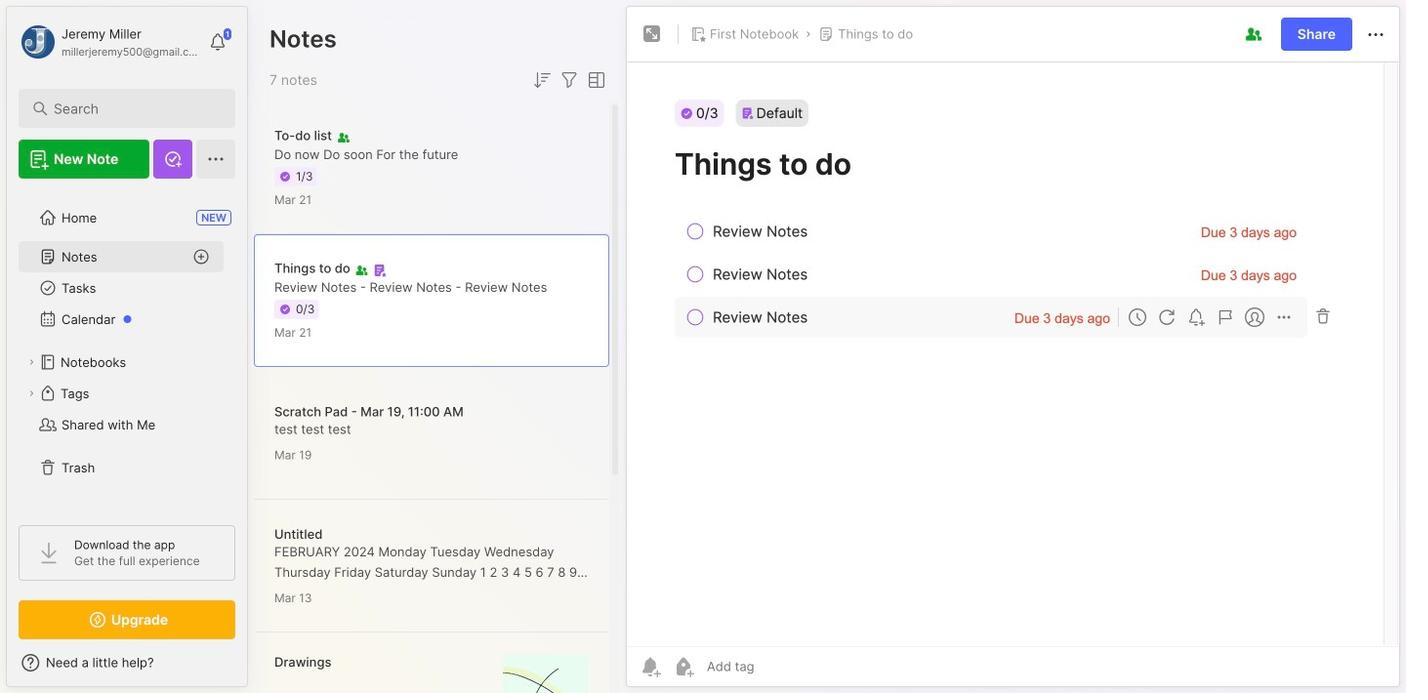 Task type: describe. For each thing, give the bounding box(es) containing it.
add tag image
[[672, 655, 695, 679]]

Add tag field
[[705, 658, 852, 675]]

Note Editor text field
[[627, 62, 1399, 646]]

Sort options field
[[530, 68, 554, 92]]

main element
[[0, 0, 254, 693]]

Search text field
[[54, 100, 209, 118]]

add a reminder image
[[639, 655, 662, 679]]

note window element
[[626, 6, 1400, 692]]

View options field
[[581, 68, 608, 92]]

expand tags image
[[25, 388, 37, 399]]

click to collapse image
[[247, 657, 261, 681]]



Task type: locate. For each thing, give the bounding box(es) containing it.
None search field
[[54, 97, 209, 120]]

expand note image
[[641, 22, 664, 46]]

more actions image
[[1364, 23, 1388, 46]]

WHAT'S NEW field
[[7, 647, 247, 679]]

none search field inside main element
[[54, 97, 209, 120]]

Add filters field
[[558, 68, 581, 92]]

expand notebooks image
[[25, 356, 37, 368]]

tree
[[7, 190, 247, 508]]

More actions field
[[1364, 22, 1388, 46]]

add filters image
[[558, 68, 581, 92]]

tree inside main element
[[7, 190, 247, 508]]

Account field
[[19, 22, 199, 62]]



Task type: vqa. For each thing, say whether or not it's contained in the screenshot.
Collapse Note image
no



